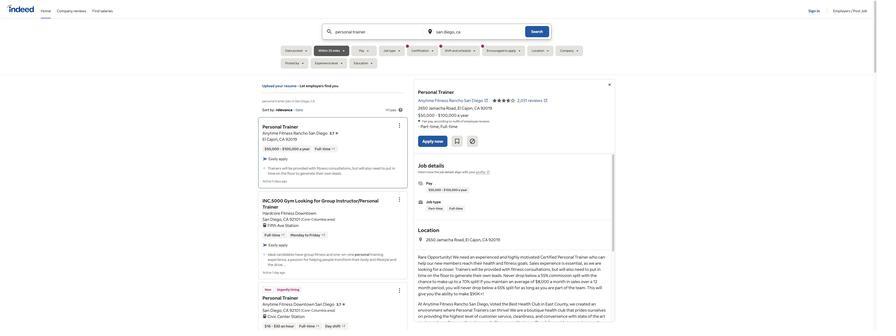 Task type: vqa. For each thing, say whether or not it's contained in the screenshot.
the rightmost THREE
no



Task type: describe. For each thing, give the bounding box(es) containing it.
Edit location text field
[[435, 24, 515, 39]]

job actions for personal trainer is collapsed image
[[396, 287, 403, 293]]

0 vertical spatial 3.7 out of five stars rating image
[[330, 131, 339, 136]]

job preferences (opens in a new window) image
[[486, 170, 490, 173]]

not interested image
[[470, 138, 476, 144]]

3.7 out of 5 stars image
[[492, 97, 515, 104]]

1 vertical spatial 3.7 out of five stars rating image
[[337, 302, 345, 307]]

transit information image
[[263, 222, 267, 227]]



Task type: locate. For each thing, give the bounding box(es) containing it.
search: Job title, keywords, or company text field
[[334, 24, 414, 39]]

None search field
[[281, 24, 593, 71]]

job actions for personal trainer is collapsed image
[[396, 123, 403, 129]]

close job details image
[[607, 82, 613, 88]]

job actions for inc.5000 gym looking for group instructor/personal trainer is collapsed image
[[396, 196, 403, 202]]

anytime fitness rancho san diego (opens in a new tab) image
[[484, 98, 488, 103]]

save this job image
[[454, 138, 460, 144]]

transit information image
[[263, 313, 267, 318]]

3.7 out of five stars rating image
[[330, 131, 339, 136], [337, 302, 345, 307]]

help icon image
[[397, 107, 404, 113]]

3.7 out of 5 stars. link to 2,031 reviews company ratings (opens in a new tab) image
[[544, 98, 548, 103]]



